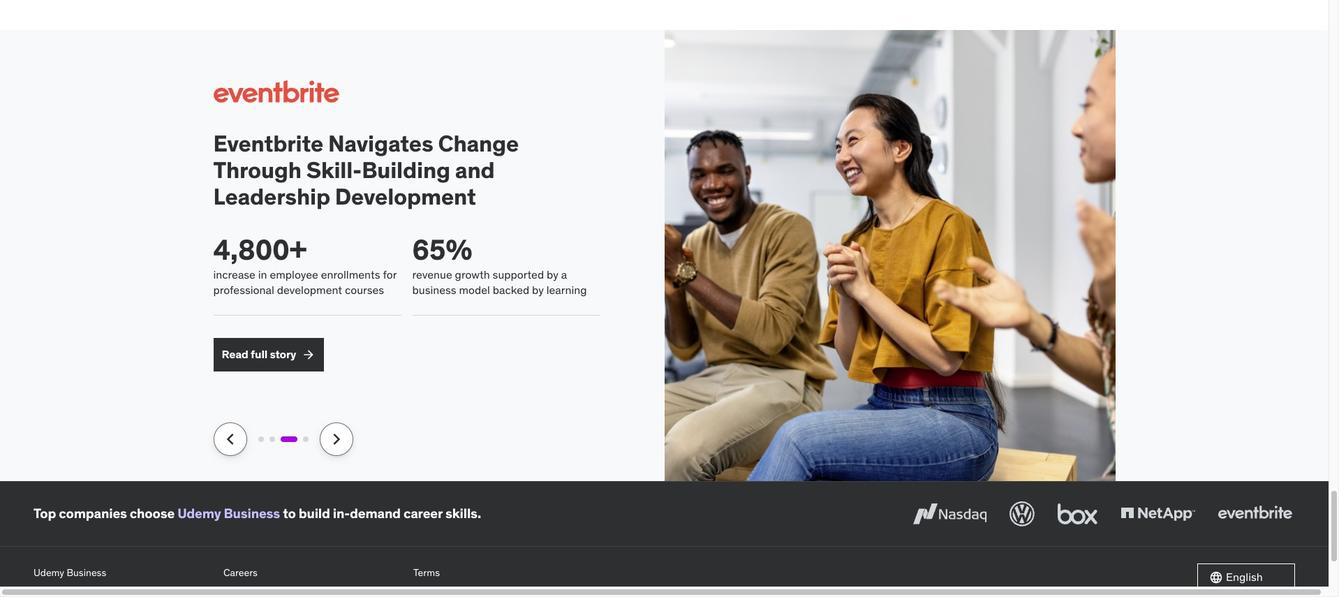 Task type: describe. For each thing, give the bounding box(es) containing it.
box image
[[1055, 498, 1101, 529]]

nasdaq image
[[910, 498, 990, 529]]

0 vertical spatial udemy
[[177, 505, 221, 522]]

business
[[412, 283, 457, 297]]

0 vertical spatial eventbrite image
[[213, 74, 339, 108]]

demand
[[350, 505, 401, 522]]

a
[[561, 267, 567, 281]]

small image
[[1210, 570, 1224, 584]]

eventbrite navigates change through skill-building and leadership development
[[213, 129, 519, 211]]

learning
[[547, 283, 587, 297]]

1 vertical spatial udemy
[[34, 566, 64, 579]]

building
[[362, 156, 450, 184]]

65% revenue growth supported by a business model backed by learning
[[412, 232, 587, 297]]

read
[[222, 347, 248, 361]]

0 horizontal spatial business
[[67, 566, 106, 579]]

0 vertical spatial by
[[547, 267, 559, 281]]

eventbrite
[[213, 129, 323, 158]]

full
[[251, 347, 268, 361]]

professional
[[213, 283, 274, 297]]

supported
[[493, 267, 544, 281]]

65%
[[412, 232, 472, 267]]

terms link
[[413, 563, 592, 583]]

increase
[[213, 267, 256, 281]]

companies
[[59, 505, 127, 522]]

for
[[383, 267, 397, 281]]

1 horizontal spatial eventbrite image
[[1215, 498, 1296, 529]]

through
[[213, 156, 302, 184]]

terms
[[413, 566, 440, 579]]

development
[[335, 183, 476, 211]]

1 vertical spatial udemy business link
[[34, 563, 212, 583]]

next image
[[325, 428, 347, 450]]

in
[[258, 267, 267, 281]]

read full story
[[222, 347, 296, 361]]

employee
[[270, 267, 318, 281]]

in-
[[333, 505, 350, 522]]



Task type: locate. For each thing, give the bounding box(es) containing it.
top companies choose udemy business to build in-demand career skills.
[[34, 505, 481, 522]]

read full story link
[[213, 338, 324, 371]]

choose
[[130, 505, 175, 522]]

enrollments
[[321, 267, 380, 281]]

udemy right choose
[[177, 505, 221, 522]]

business down companies
[[67, 566, 106, 579]]

0 horizontal spatial udemy
[[34, 566, 64, 579]]

0 horizontal spatial by
[[532, 283, 544, 297]]

leadership
[[213, 183, 330, 211]]

backed
[[493, 283, 530, 297]]

top
[[34, 505, 56, 522]]

model
[[459, 283, 490, 297]]

change
[[438, 129, 519, 158]]

business left to
[[224, 505, 280, 522]]

careers
[[223, 566, 258, 579]]

udemy business link down choose
[[34, 563, 212, 583]]

small image
[[302, 347, 316, 361]]

courses
[[345, 283, 384, 297]]

netapp image
[[1118, 498, 1198, 529]]

business
[[224, 505, 280, 522], [67, 566, 106, 579]]

growth
[[455, 267, 490, 281]]

1 horizontal spatial by
[[547, 267, 559, 281]]

skills.
[[445, 505, 481, 522]]

to
[[283, 505, 296, 522]]

skill-
[[306, 156, 362, 184]]

4,800+
[[213, 232, 307, 267]]

eventbrite image up eventbrite
[[213, 74, 339, 108]]

udemy business link up careers
[[177, 505, 280, 522]]

udemy
[[177, 505, 221, 522], [34, 566, 64, 579]]

development
[[277, 283, 342, 297]]

volkswagen image
[[1007, 498, 1038, 529]]

1 horizontal spatial business
[[224, 505, 280, 522]]

navigates
[[328, 129, 433, 158]]

0 horizontal spatial eventbrite image
[[213, 74, 339, 108]]

by down "supported"
[[532, 283, 544, 297]]

1 vertical spatial by
[[532, 283, 544, 297]]

and
[[455, 156, 495, 184]]

revenue
[[412, 267, 452, 281]]

careers link
[[223, 563, 402, 583]]

by left a
[[547, 267, 559, 281]]

by
[[547, 267, 559, 281], [532, 283, 544, 297]]

1 vertical spatial eventbrite image
[[1215, 498, 1296, 529]]

1 vertical spatial business
[[67, 566, 106, 579]]

0 vertical spatial udemy business link
[[177, 505, 280, 522]]

previous image
[[219, 428, 241, 450]]

udemy business link
[[177, 505, 280, 522], [34, 563, 212, 583]]

english button
[[1198, 563, 1296, 591]]

0 vertical spatial business
[[224, 505, 280, 522]]

eventbrite image up english 'button'
[[1215, 498, 1296, 529]]

udemy business
[[34, 566, 106, 579]]

english
[[1226, 570, 1263, 584]]

story
[[270, 347, 296, 361]]

eventbrite image
[[213, 74, 339, 108], [1215, 498, 1296, 529]]

build
[[299, 505, 330, 522]]

career
[[404, 505, 443, 522]]

4,800+ increase in employee enrollments for professional development courses
[[213, 232, 397, 297]]

1 horizontal spatial udemy
[[177, 505, 221, 522]]

udemy down top
[[34, 566, 64, 579]]



Task type: vqa. For each thing, say whether or not it's contained in the screenshot.
and
yes



